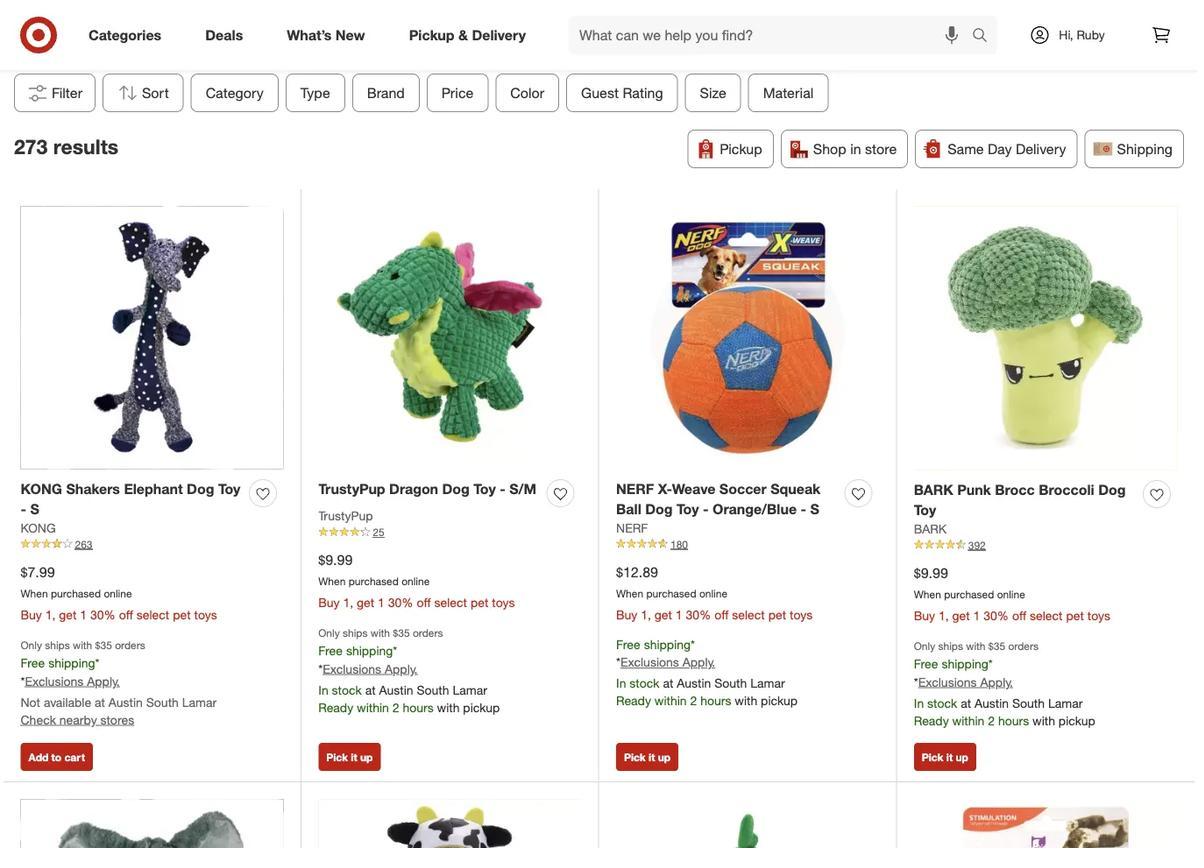 Task type: locate. For each thing, give the bounding box(es) containing it.
south inside only ships with $35 orders free shipping * * exclusions apply. not available at austin south lamar check nearby stores
[[146, 695, 179, 710]]

delivery
[[472, 26, 526, 43], [1016, 140, 1067, 157]]

2 horizontal spatial orders
[[1009, 639, 1039, 653]]

$9.99 when purchased online buy 1, get 1 30% off select pet toys down 392 link
[[914, 565, 1111, 623]]

bark punk brocc broccoli dog toy
[[914, 482, 1126, 519]]

30% down 25 link
[[388, 595, 413, 610]]

1 pick from the left
[[326, 751, 348, 764]]

when
[[318, 575, 346, 588], [21, 587, 48, 600], [616, 587, 644, 600], [914, 588, 941, 601]]

off for elephant
[[119, 607, 133, 622]]

bark super chewer cow dog toy - mad cow image
[[318, 800, 581, 849], [318, 800, 581, 849]]

kong up the $7.99
[[21, 520, 56, 536]]

$9.99 for trustypup dragon dog toy - s/m
[[318, 552, 353, 569]]

online down 263 "link"
[[104, 587, 132, 600]]

free inside only ships with $35 orders free shipping * * exclusions apply. not available at austin south lamar check nearby stores
[[21, 655, 45, 671]]

online inside $7.99 when purchased online buy 1, get 1 30% off select pet toys
[[104, 587, 132, 600]]

when down bark link
[[914, 588, 941, 601]]

when down $12.89
[[616, 587, 644, 600]]

delivery right "day"
[[1016, 140, 1067, 157]]

get inside $12.89 when purchased online buy 1, get 1 30% off select pet toys
[[655, 607, 672, 622]]

pet inside $7.99 when purchased online buy 1, get 1 30% off select pet toys
[[173, 607, 191, 622]]

0 horizontal spatial s
[[30, 501, 39, 518]]

get down $12.89
[[655, 607, 672, 622]]

$7.99
[[21, 564, 55, 581]]

1, for bark punk brocc broccoli dog toy
[[939, 608, 949, 623]]

to
[[51, 751, 61, 764]]

30% inside $7.99 when purchased online buy 1, get 1 30% off select pet toys
[[90, 607, 116, 622]]

sort
[[142, 84, 169, 101]]

kong shakers elephant dog toy - s link
[[21, 479, 242, 519]]

1 inside $12.89 when purchased online buy 1, get 1 30% off select pet toys
[[676, 607, 683, 622]]

pick it up button for nerf x-weave soccer squeak ball dog toy - orange/blue - s
[[616, 743, 679, 771]]

0 horizontal spatial $35
[[95, 639, 112, 652]]

toys inside $7.99 when purchased online buy 1, get 1 30% off select pet toys
[[194, 607, 217, 622]]

nerf for nerf
[[616, 520, 648, 536]]

buy for bark punk brocc broccoli dog toy
[[914, 608, 936, 623]]

dec
[[523, 30, 548, 48]]

online down 25 link
[[402, 575, 430, 588]]

3 pick from the left
[[922, 751, 944, 764]]

1 horizontal spatial s
[[810, 501, 820, 518]]

bark for bark
[[914, 521, 947, 537]]

kong kiddos comfort elephant dog toy - gray - xs image
[[21, 800, 283, 849], [21, 800, 283, 849]]

delivery for same day delivery
[[1016, 140, 1067, 157]]

bark for bark punk brocc broccoli dog toy
[[914, 482, 954, 499]]

when down the $7.99
[[21, 587, 48, 600]]

1 for punk
[[974, 608, 980, 623]]

1 horizontal spatial in
[[616, 676, 626, 691]]

austin inside only ships with $35 orders free shipping * * exclusions apply. not available at austin south lamar check nearby stores
[[109, 695, 143, 710]]

0 horizontal spatial in
[[318, 683, 328, 698]]

trustypup dragon dog toy - s/m image
[[318, 207, 581, 469], [318, 207, 581, 469]]

2 horizontal spatial in
[[914, 696, 924, 711]]

0 horizontal spatial $9.99
[[318, 552, 353, 569]]

toy down weave
[[677, 501, 699, 518]]

purchased down 25
[[349, 575, 399, 588]]

brand button
[[352, 74, 420, 112]]

trustypup long neck duck dog toy - l image
[[616, 800, 879, 849], [616, 800, 879, 849]]

toy right the elephant
[[218, 481, 241, 498]]

not
[[21, 695, 40, 710]]

1, inside $12.89 when purchased online buy 1, get 1 30% off select pet toys
[[641, 607, 651, 622]]

0 vertical spatial bark
[[914, 482, 954, 499]]

off inside $12.89 when purchased online buy 1, get 1 30% off select pet toys
[[715, 607, 729, 622]]

buy inside $7.99 when purchased online buy 1, get 1 30% off select pet toys
[[21, 607, 42, 622]]

1 up free shipping * * exclusions apply. in stock at  austin south lamar ready within 2 hours with pickup
[[676, 607, 683, 622]]

only for bark punk brocc broccoli dog toy
[[914, 639, 936, 653]]

1 down 263
[[80, 607, 87, 622]]

ships inside only ships with $35 orders free shipping * * exclusions apply. not available at austin south lamar check nearby stores
[[45, 639, 70, 652]]

austin for trustypup dragon dog toy - s/m
[[379, 683, 413, 698]]

2 pick it up button from the left
[[616, 743, 679, 771]]

30%
[[388, 595, 413, 610], [90, 607, 116, 622], [686, 607, 711, 622], [984, 608, 1009, 623]]

1, down $12.89
[[641, 607, 651, 622]]

exclusions
[[621, 655, 679, 670], [323, 662, 381, 677], [25, 674, 84, 689], [918, 674, 977, 690]]

nerf x-weave soccer squeak ball dog toy - orange/blue - s image
[[616, 207, 879, 469], [616, 207, 879, 469]]

s up kong link
[[30, 501, 39, 518]]

1 horizontal spatial pick it up
[[624, 751, 671, 764]]

nerf down ball
[[616, 520, 648, 536]]

2 trustypup from the top
[[318, 508, 373, 524]]

$9.99 when purchased online buy 1, get 1 30% off select pet toys for punk
[[914, 565, 1111, 623]]

when down trustypup link at left bottom
[[318, 575, 346, 588]]

1 horizontal spatial hours
[[701, 694, 732, 709]]

1 s from the left
[[30, 501, 39, 518]]

or
[[597, 5, 611, 22]]

392 link
[[914, 538, 1178, 553]]

when for bark punk brocc broccoli dog toy
[[914, 588, 941, 601]]

hi, ruby
[[1059, 27, 1105, 43]]

orders inside only ships with $35 orders free shipping * * exclusions apply. not available at austin south lamar check nearby stores
[[115, 639, 145, 652]]

toy up bark link
[[914, 502, 936, 519]]

1 horizontal spatial pick it up button
[[616, 743, 679, 771]]

0 vertical spatial nerf
[[616, 481, 654, 498]]

pet for trustypup dragon dog toy - s/m
[[471, 595, 489, 610]]

1 pick it up button from the left
[[318, 743, 381, 771]]

1 horizontal spatial ships
[[343, 627, 368, 640]]

trustypup link
[[318, 507, 373, 525]]

1 for dragon
[[378, 595, 385, 610]]

1 horizontal spatial stock
[[630, 676, 660, 691]]

1 kong from the top
[[21, 481, 62, 498]]

0 vertical spatial trustypup
[[318, 481, 385, 498]]

0 horizontal spatial $9.99 when purchased online buy 1, get 1 30% off select pet toys
[[318, 552, 515, 610]]

2 horizontal spatial stock
[[928, 696, 958, 711]]

$35 for dragon
[[393, 627, 410, 640]]

get for nerf x-weave soccer squeak ball dog toy - orange/blue - s
[[655, 607, 672, 622]]

pet for kong shakers elephant dog toy - s
[[173, 607, 191, 622]]

0 horizontal spatial only
[[21, 639, 42, 652]]

pick it up button for bark punk brocc broccoli dog toy
[[914, 743, 977, 771]]

online down 392 link
[[997, 588, 1026, 601]]

s down squeak
[[810, 501, 820, 518]]

when inside $12.89 when purchased online buy 1, get 1 30% off select pet toys
[[616, 587, 644, 600]]

30% up free shipping * * exclusions apply. in stock at  austin south lamar ready within 2 hours with pickup
[[686, 607, 711, 622]]

0 vertical spatial store
[[559, 5, 593, 22]]

1 horizontal spatial pickup
[[720, 140, 762, 157]]

2
[[552, 30, 560, 48], [690, 694, 697, 709], [392, 700, 399, 715], [988, 713, 995, 728]]

180 link
[[616, 537, 879, 552]]

2 horizontal spatial pick it up
[[922, 751, 969, 764]]

delivery inside "button"
[[1016, 140, 1067, 157]]

smartykat magic mice catnip cat toy - 3pk image
[[914, 800, 1178, 849], [914, 800, 1178, 849]]

trustypup up 25
[[318, 508, 373, 524]]

0 horizontal spatial 273
[[14, 135, 48, 159]]

pickup inside "button"
[[720, 140, 762, 157]]

toy inside kong shakers elephant dog toy - s
[[218, 481, 241, 498]]

select down 25 link
[[434, 595, 467, 610]]

0 horizontal spatial within
[[357, 700, 389, 715]]

0 horizontal spatial ready
[[318, 700, 353, 715]]

2 s from the left
[[810, 501, 820, 518]]

material button
[[748, 74, 829, 112]]

2 horizontal spatial pick it up button
[[914, 743, 977, 771]]

store
[[559, 5, 593, 22], [865, 140, 897, 157]]

2 horizontal spatial within
[[953, 713, 985, 728]]

1 it from the left
[[351, 751, 357, 764]]

buy for trustypup dragon dog toy - s/m
[[318, 595, 340, 610]]

apply. for trustypup dragon dog toy - s/m
[[385, 662, 418, 677]]

$35 inside only ships with $35 orders free shipping * * exclusions apply. not available at austin south lamar check nearby stores
[[95, 639, 112, 652]]

2 kong from the top
[[21, 520, 56, 536]]

1 vertical spatial delivery
[[1016, 140, 1067, 157]]

get down 392
[[953, 608, 970, 623]]

0 horizontal spatial hours
[[403, 700, 434, 715]]

shop in store
[[813, 140, 897, 157]]

exclusions apply. link for bark punk brocc broccoli dog toy
[[918, 674, 1013, 690]]

same day delivery
[[948, 140, 1067, 157]]

2 horizontal spatial $35
[[989, 639, 1006, 653]]

toy
[[218, 481, 241, 498], [474, 481, 496, 498], [677, 501, 699, 518], [914, 502, 936, 519]]

off
[[417, 595, 431, 610], [119, 607, 133, 622], [715, 607, 729, 622], [1013, 608, 1027, 623]]

at
[[663, 676, 674, 691], [365, 683, 376, 698], [95, 695, 105, 710], [961, 696, 971, 711]]

0 horizontal spatial stock
[[332, 683, 362, 698]]

0 horizontal spatial pickup
[[463, 700, 500, 715]]

get down 263
[[59, 607, 77, 622]]

toys for nerf x-weave soccer squeak ball dog toy - orange/blue - s
[[790, 607, 813, 622]]

pickup for s/m
[[463, 700, 500, 715]]

0 vertical spatial 273
[[574, 30, 597, 48]]

in-
[[541, 5, 559, 22]]

shipping inside only ships with $35 orders free shipping * * exclusions apply. not available at austin south lamar check nearby stores
[[48, 655, 95, 671]]

2 horizontal spatial up
[[956, 751, 969, 764]]

1 bark from the top
[[914, 482, 954, 499]]

stores
[[100, 712, 134, 728]]

exclusions for kong shakers elephant dog toy - s
[[25, 674, 84, 689]]

263 link
[[21, 537, 283, 552]]

exclusions inside only ships with $35 orders free shipping * * exclusions apply. not available at austin south lamar check nearby stores
[[25, 674, 84, 689]]

30% inside $12.89 when purchased online buy 1, get 1 30% off select pet toys
[[686, 607, 711, 622]]

at for kong shakers elephant dog toy - s
[[95, 695, 105, 710]]

in inside free shipping * * exclusions apply. in stock at  austin south lamar ready within 2 hours with pickup
[[616, 676, 626, 691]]

1 vertical spatial 273
[[14, 135, 48, 159]]

3 pick it up from the left
[[922, 751, 969, 764]]

offer details
[[650, 30, 726, 48]]

stock inside free shipping * * exclusions apply. in stock at  austin south lamar ready within 2 hours with pickup
[[630, 676, 660, 691]]

stock
[[630, 676, 660, 691], [332, 683, 362, 698], [928, 696, 958, 711]]

bark inside bark punk brocc broccoli dog toy
[[914, 482, 954, 499]]

1 horizontal spatial within
[[655, 694, 687, 709]]

3 pick it up button from the left
[[914, 743, 977, 771]]

free for kong shakers elephant dog toy - s
[[21, 655, 45, 671]]

2 horizontal spatial ready
[[914, 713, 949, 728]]

1 horizontal spatial store
[[865, 140, 897, 157]]

size button
[[685, 74, 741, 112]]

austin
[[677, 676, 711, 691], [379, 683, 413, 698], [109, 695, 143, 710], [975, 696, 1009, 711]]

kong shakers elephant dog toy - s image
[[21, 207, 283, 469], [21, 207, 283, 469]]

up
[[360, 751, 373, 764], [658, 751, 671, 764], [956, 751, 969, 764]]

- down weave
[[703, 501, 709, 518]]

at for trustypup dragon dog toy - s/m
[[365, 683, 376, 698]]

apply. for kong shakers elephant dog toy - s
[[87, 674, 120, 689]]

within for bark punk brocc broccoli dog toy
[[953, 713, 985, 728]]

pickup inside free shipping * * exclusions apply. in stock at  austin south lamar ready within 2 hours with pickup
[[761, 694, 798, 709]]

30% down 392
[[984, 608, 1009, 623]]

pickup
[[409, 26, 455, 43], [720, 140, 762, 157]]

1 horizontal spatial only ships with $35 orders free shipping * * exclusions apply. in stock at  austin south lamar ready within 2 hours with pickup
[[914, 639, 1096, 728]]

stock for s/m
[[332, 683, 362, 698]]

in
[[850, 140, 861, 157]]

-
[[500, 481, 506, 498], [21, 501, 26, 518], [703, 501, 709, 518], [801, 501, 807, 518]]

off inside $7.99 when purchased online buy 1, get 1 30% off select pet toys
[[119, 607, 133, 622]]

in
[[616, 676, 626, 691], [318, 683, 328, 698], [914, 696, 924, 711]]

0 horizontal spatial delivery
[[472, 26, 526, 43]]

within
[[655, 694, 687, 709], [357, 700, 389, 715], [953, 713, 985, 728]]

$35
[[393, 627, 410, 640], [95, 639, 112, 652], [989, 639, 1006, 653]]

only inside only ships with $35 orders free shipping * * exclusions apply. not available at austin south lamar check nearby stores
[[21, 639, 42, 652]]

off up free shipping * * exclusions apply. in stock at  austin south lamar ready within 2 hours with pickup
[[715, 607, 729, 622]]

toy left s/m
[[474, 481, 496, 498]]

0 horizontal spatial ships
[[45, 639, 70, 652]]

30% up only ships with $35 orders free shipping * * exclusions apply. not available at austin south lamar check nearby stores
[[90, 607, 116, 622]]

nerf inside nerf x-weave soccer squeak ball dog toy - orange/blue - s
[[616, 481, 654, 498]]

hours for toy
[[998, 713, 1029, 728]]

weave
[[672, 481, 716, 498]]

1, for nerf x-weave soccer squeak ball dog toy - orange/blue - s
[[641, 607, 651, 622]]

online
[[402, 575, 430, 588], [104, 587, 132, 600], [699, 587, 728, 600], [997, 588, 1026, 601]]

$9.99 down trustypup link at left bottom
[[318, 552, 353, 569]]

trustypup for trustypup
[[318, 508, 373, 524]]

select inside $12.89 when purchased online buy 1, get 1 30% off select pet toys
[[732, 607, 765, 622]]

apply. for bark punk brocc broccoli dog toy
[[980, 674, 1013, 690]]

0 horizontal spatial only ships with $35 orders free shipping * * exclusions apply. in stock at  austin south lamar ready within 2 hours with pickup
[[318, 627, 500, 715]]

1 horizontal spatial 273
[[574, 30, 597, 48]]

273 left results
[[14, 135, 48, 159]]

off for brocc
[[1013, 608, 1027, 623]]

3 up from the left
[[956, 751, 969, 764]]

orders for dog
[[413, 627, 443, 640]]

price button
[[427, 74, 489, 112]]

when inside $7.99 when purchased online buy 1, get 1 30% off select pet toys
[[21, 587, 48, 600]]

pickup for toy
[[1059, 713, 1096, 728]]

pickup for pickup
[[720, 140, 762, 157]]

off down 392 link
[[1013, 608, 1027, 623]]

off up only ships with $35 orders free shipping * * exclusions apply. not available at austin south lamar check nearby stores
[[119, 607, 133, 622]]

0 horizontal spatial pick it up button
[[318, 743, 381, 771]]

purchased for punk
[[944, 588, 994, 601]]

buy
[[318, 595, 340, 610], [21, 607, 42, 622], [616, 607, 638, 622], [914, 608, 936, 623]]

within inside free shipping * * exclusions apply. in stock at  austin south lamar ready within 2 hours with pickup
[[655, 694, 687, 709]]

- inside kong shakers elephant dog toy - s
[[21, 501, 26, 518]]

bark punk brocc broccoli dog toy image
[[914, 207, 1178, 470], [914, 207, 1178, 470]]

2 pick it up from the left
[[624, 751, 671, 764]]

1 horizontal spatial delivery
[[1016, 140, 1067, 157]]

get inside $7.99 when purchased online buy 1, get 1 30% off select pet toys
[[59, 607, 77, 622]]

1 vertical spatial store
[[865, 140, 897, 157]]

1
[[378, 595, 385, 610], [80, 607, 87, 622], [676, 607, 683, 622], [974, 608, 980, 623]]

1 horizontal spatial it
[[649, 751, 655, 764]]

at inside only ships with $35 orders free shipping * * exclusions apply. not available at austin south lamar check nearby stores
[[95, 695, 105, 710]]

1, down bark link
[[939, 608, 949, 623]]

273
[[574, 30, 597, 48], [14, 135, 48, 159]]

1, for trustypup dragon dog toy - s/m
[[343, 595, 353, 610]]

with
[[371, 627, 390, 640], [73, 639, 92, 652], [966, 639, 986, 653], [735, 694, 758, 709], [437, 700, 460, 715], [1033, 713, 1055, 728]]

pick it up for trustypup dragon dog toy - s/m
[[326, 751, 373, 764]]

pet down 180 link
[[769, 607, 787, 622]]

ships
[[343, 627, 368, 640], [45, 639, 70, 652], [938, 639, 963, 653]]

$9.99 down bark link
[[914, 565, 948, 582]]

dog right the elephant
[[187, 481, 214, 498]]

pet down 263 "link"
[[173, 607, 191, 622]]

2 it from the left
[[649, 751, 655, 764]]

it for nerf x-weave soccer squeak ball dog toy - orange/blue - s
[[649, 751, 655, 764]]

273 down 'in-store or online'
[[574, 30, 597, 48]]

apply. inside only ships with $35 orders free shipping * * exclusions apply. not available at austin south lamar check nearby stores
[[87, 674, 120, 689]]

0 horizontal spatial orders
[[115, 639, 145, 652]]

offer details button
[[636, 29, 726, 49]]

toy inside bark punk brocc broccoli dog toy
[[914, 502, 936, 519]]

it
[[351, 751, 357, 764], [649, 751, 655, 764], [947, 751, 953, 764]]

dog inside bark punk brocc broccoli dog toy
[[1099, 482, 1126, 499]]

1 pick it up from the left
[[326, 751, 373, 764]]

1 horizontal spatial only
[[318, 627, 340, 640]]

results
[[53, 135, 118, 159]]

0 vertical spatial delivery
[[472, 26, 526, 43]]

1 horizontal spatial pick
[[624, 751, 646, 764]]

1 horizontal spatial $9.99
[[914, 565, 948, 582]]

select down 180 link
[[732, 607, 765, 622]]

1 horizontal spatial orders
[[413, 627, 443, 640]]

2 horizontal spatial pickup
[[1059, 713, 1096, 728]]

273 items
[[574, 30, 636, 48]]

lamar for bark punk brocc broccoli dog toy
[[1048, 696, 1083, 711]]

trustypup dragon dog toy - s/m
[[318, 481, 537, 498]]

buy for nerf x-weave soccer squeak ball dog toy - orange/blue - s
[[616, 607, 638, 622]]

pickup down size button
[[720, 140, 762, 157]]

nerf
[[616, 481, 654, 498], [616, 520, 648, 536]]

size
[[700, 84, 727, 101]]

exclusions for trustypup dragon dog toy - s/m
[[323, 662, 381, 677]]

exclusions for bark punk brocc broccoli dog toy
[[918, 674, 977, 690]]

2 up from the left
[[658, 751, 671, 764]]

purchased down the $7.99
[[51, 587, 101, 600]]

- up kong link
[[21, 501, 26, 518]]

purchased for x-
[[647, 587, 697, 600]]

pick it up button
[[318, 743, 381, 771], [616, 743, 679, 771], [914, 743, 977, 771]]

2 horizontal spatial hours
[[998, 713, 1029, 728]]

store right in at the right top
[[865, 140, 897, 157]]

purchased down $12.89
[[647, 587, 697, 600]]

ships for kong shakers elephant dog toy - s
[[45, 639, 70, 652]]

1 down 392
[[974, 608, 980, 623]]

1 horizontal spatial $9.99 when purchased online buy 1, get 1 30% off select pet toys
[[914, 565, 1111, 623]]

rating
[[623, 84, 663, 101]]

trustypup up trustypup link at left bottom
[[318, 481, 385, 498]]

stock for toy
[[928, 696, 958, 711]]

dog right broccoli
[[1099, 482, 1126, 499]]

when for nerf x-weave soccer squeak ball dog toy - orange/blue - s
[[616, 587, 644, 600]]

orders for elephant
[[115, 639, 145, 652]]

online inside $12.89 when purchased online buy 1, get 1 30% off select pet toys
[[699, 587, 728, 600]]

1 vertical spatial trustypup
[[318, 508, 373, 524]]

get for trustypup dragon dog toy - s/m
[[357, 595, 375, 610]]

273 for 273 items
[[574, 30, 597, 48]]

lamar inside only ships with $35 orders free shipping * * exclusions apply. not available at austin south lamar check nearby stores
[[182, 695, 217, 710]]

pickup for pickup & delivery
[[409, 26, 455, 43]]

dog down x-
[[645, 501, 673, 518]]

kong for kong
[[21, 520, 56, 536]]

south inside free shipping * * exclusions apply. in stock at  austin south lamar ready within 2 hours with pickup
[[715, 676, 747, 691]]

kong
[[21, 481, 62, 498], [21, 520, 56, 536]]

shop
[[813, 140, 847, 157]]

in-store or online
[[541, 5, 658, 22]]

2 nerf from the top
[[616, 520, 648, 536]]

apply.
[[683, 655, 716, 670], [385, 662, 418, 677], [87, 674, 120, 689], [980, 674, 1013, 690]]

online
[[615, 5, 658, 22]]

0 horizontal spatial pick it up
[[326, 751, 373, 764]]

toys inside $12.89 when purchased online buy 1, get 1 30% off select pet toys
[[790, 607, 813, 622]]

1 down 25
[[378, 595, 385, 610]]

1, down trustypup link at left bottom
[[343, 595, 353, 610]]

purchased inside $12.89 when purchased online buy 1, get 1 30% off select pet toys
[[647, 587, 697, 600]]

0 horizontal spatial pickup
[[409, 26, 455, 43]]

dog inside kong shakers elephant dog toy - s
[[187, 481, 214, 498]]

1 nerf from the top
[[616, 481, 654, 498]]

1, inside $7.99 when purchased online buy 1, get 1 30% off select pet toys
[[45, 607, 56, 622]]

toy inside trustypup dragon dog toy - s/m link
[[474, 481, 496, 498]]

pet down 25 link
[[471, 595, 489, 610]]

shipping inside free shipping * * exclusions apply. in stock at  austin south lamar ready within 2 hours with pickup
[[644, 637, 691, 652]]

1 vertical spatial pickup
[[720, 140, 762, 157]]

2 horizontal spatial ships
[[938, 639, 963, 653]]

purchased
[[349, 575, 399, 588], [51, 587, 101, 600], [647, 587, 697, 600], [944, 588, 994, 601]]

free
[[616, 637, 641, 652], [318, 643, 343, 659], [21, 655, 45, 671], [914, 656, 938, 672]]

with inside free shipping * * exclusions apply. in stock at  austin south lamar ready within 2 hours with pickup
[[735, 694, 758, 709]]

2 inside free shipping * * exclusions apply. in stock at  austin south lamar ready within 2 hours with pickup
[[690, 694, 697, 709]]

details
[[685, 30, 726, 48]]

2 bark from the top
[[914, 521, 947, 537]]

delivery right &
[[472, 26, 526, 43]]

select down 263 "link"
[[136, 607, 169, 622]]

pickup left &
[[409, 26, 455, 43]]

*
[[691, 637, 695, 652], [393, 643, 397, 659], [616, 655, 621, 670], [95, 655, 100, 671], [989, 656, 993, 672], [318, 662, 323, 677], [21, 674, 25, 689], [914, 674, 918, 690]]

kong inside kong shakers elephant dog toy - s
[[21, 481, 62, 498]]

store inside button
[[865, 140, 897, 157]]

1 vertical spatial bark
[[914, 521, 947, 537]]

category button
[[191, 74, 279, 112]]

$9.99 when purchased online buy 1, get 1 30% off select pet toys down 25 link
[[318, 552, 515, 610]]

1 up from the left
[[360, 751, 373, 764]]

hours for s/m
[[403, 700, 434, 715]]

select
[[434, 595, 467, 610], [136, 607, 169, 622], [732, 607, 765, 622], [1030, 608, 1063, 623]]

kong up kong link
[[21, 481, 62, 498]]

at inside free shipping * * exclusions apply. in stock at  austin south lamar ready within 2 hours with pickup
[[663, 676, 674, 691]]

1, down the $7.99
[[45, 607, 56, 622]]

search
[[964, 28, 1006, 45]]

bark
[[914, 482, 954, 499], [914, 521, 947, 537]]

south for kong shakers elephant dog toy - s
[[146, 695, 179, 710]]

1 vertical spatial kong
[[21, 520, 56, 536]]

1 for shakers
[[80, 607, 87, 622]]

online down 180 link
[[699, 587, 728, 600]]

purchased inside $7.99 when purchased online buy 1, get 1 30% off select pet toys
[[51, 587, 101, 600]]

- down squeak
[[801, 501, 807, 518]]

buy inside $12.89 when purchased online buy 1, get 1 30% off select pet toys
[[616, 607, 638, 622]]

1 inside $7.99 when purchased online buy 1, get 1 30% off select pet toys
[[80, 607, 87, 622]]

3 it from the left
[[947, 751, 953, 764]]

nerf up ball
[[616, 481, 654, 498]]

get down 25
[[357, 595, 375, 610]]

2 horizontal spatial pick
[[922, 751, 944, 764]]

select down 392 link
[[1030, 608, 1063, 623]]

1 horizontal spatial pickup
[[761, 694, 798, 709]]

0 horizontal spatial it
[[351, 751, 357, 764]]

only ships with $35 orders free shipping * * exclusions apply. in stock at  austin south lamar ready within 2 hours with pickup for dragon
[[318, 627, 500, 715]]

0 vertical spatial pickup
[[409, 26, 455, 43]]

2 horizontal spatial only
[[914, 639, 936, 653]]

purchased down 392
[[944, 588, 994, 601]]

lamar
[[751, 676, 785, 691], [453, 683, 487, 698], [182, 695, 217, 710], [1048, 696, 1083, 711]]

0 horizontal spatial store
[[559, 5, 593, 22]]

2 horizontal spatial it
[[947, 751, 953, 764]]

1 trustypup from the top
[[318, 481, 385, 498]]

2 pick from the left
[[624, 751, 646, 764]]

0 horizontal spatial up
[[360, 751, 373, 764]]

1 horizontal spatial up
[[658, 751, 671, 764]]

pet inside $12.89 when purchased online buy 1, get 1 30% off select pet toys
[[769, 607, 787, 622]]

1 horizontal spatial ready
[[616, 694, 651, 709]]

store left or
[[559, 5, 593, 22]]

off down 25 link
[[417, 595, 431, 610]]

pet down 392 link
[[1066, 608, 1084, 623]]

1 horizontal spatial $35
[[393, 627, 410, 640]]

0 vertical spatial kong
[[21, 481, 62, 498]]

1 vertical spatial nerf
[[616, 520, 648, 536]]

orders
[[413, 627, 443, 640], [115, 639, 145, 652], [1009, 639, 1039, 653]]

get
[[357, 595, 375, 610], [59, 607, 77, 622], [655, 607, 672, 622], [953, 608, 970, 623]]

select inside $7.99 when purchased online buy 1, get 1 30% off select pet toys
[[136, 607, 169, 622]]

free for bark punk brocc broccoli dog toy
[[914, 656, 938, 672]]

0 horizontal spatial pick
[[326, 751, 348, 764]]

day
[[988, 140, 1012, 157]]

dog inside nerf x-weave soccer squeak ball dog toy - orange/blue - s
[[645, 501, 673, 518]]

- left s/m
[[500, 481, 506, 498]]



Task type: vqa. For each thing, say whether or not it's contained in the screenshot.
Certified to the bottom
no



Task type: describe. For each thing, give the bounding box(es) containing it.
purchased for dragon
[[349, 575, 399, 588]]

shipping for trustypup dragon dog toy - s/m
[[346, 643, 393, 659]]

s/m
[[509, 481, 537, 498]]

$9.99 for bark punk brocc broccoli dog toy
[[914, 565, 948, 582]]

nerf x-weave soccer squeak ball dog toy - orange/blue - s link
[[616, 479, 838, 519]]

brand
[[367, 84, 405, 101]]

lamar inside free shipping * * exclusions apply. in stock at  austin south lamar ready within 2 hours with pickup
[[751, 676, 785, 691]]

dragon
[[389, 481, 438, 498]]

30% for punk
[[984, 608, 1009, 623]]

free inside free shipping * * exclusions apply. in stock at  austin south lamar ready within 2 hours with pickup
[[616, 637, 641, 652]]

ready for trustypup dragon dog toy - s/m
[[318, 700, 353, 715]]

392
[[968, 539, 986, 552]]

category
[[206, 84, 264, 101]]

$7.99 when purchased online buy 1, get 1 30% off select pet toys
[[21, 564, 217, 622]]

ruby
[[1077, 27, 1105, 43]]

squeak
[[771, 481, 821, 498]]

only for kong shakers elephant dog toy - s
[[21, 639, 42, 652]]

shipping
[[1117, 140, 1173, 157]]

kong link
[[21, 519, 56, 537]]

ships for trustypup dragon dog toy - s/m
[[343, 627, 368, 640]]

hi,
[[1059, 27, 1074, 43]]

263
[[75, 538, 93, 551]]

soccer
[[720, 481, 767, 498]]

online for dog
[[402, 575, 430, 588]]

what's
[[287, 26, 332, 43]]

type
[[301, 84, 330, 101]]

available
[[44, 695, 91, 710]]

shipping for kong shakers elephant dog toy - s
[[48, 655, 95, 671]]

categories link
[[74, 16, 183, 54]]

pick it up button for trustypup dragon dog toy - s/m
[[318, 743, 381, 771]]

same
[[948, 140, 984, 157]]

pet for bark punk brocc broccoli dog toy
[[1066, 608, 1084, 623]]

kong shakers elephant dog toy - s
[[21, 481, 241, 518]]

nerf link
[[616, 519, 648, 537]]

orange/blue
[[713, 501, 797, 518]]

bark punk brocc broccoli dog toy link
[[914, 480, 1137, 520]]

off for weave
[[715, 607, 729, 622]]

online for elephant
[[104, 587, 132, 600]]

hours inside free shipping * * exclusions apply. in stock at  austin south lamar ready within 2 hours with pickup
[[701, 694, 732, 709]]

buy for kong shakers elephant dog toy - s
[[21, 607, 42, 622]]

select for toy
[[434, 595, 467, 610]]

What can we help you find? suggestions appear below search field
[[569, 16, 977, 54]]

categories
[[89, 26, 161, 43]]

apply. inside free shipping * * exclusions apply. in stock at  austin south lamar ready within 2 hours with pickup
[[683, 655, 716, 670]]

price
[[442, 84, 474, 101]]

dog right dragon
[[442, 481, 470, 498]]

pick for nerf x-weave soccer squeak ball dog toy - orange/blue - s
[[624, 751, 646, 764]]

pick for trustypup dragon dog toy - s/m
[[326, 751, 348, 764]]

expires dec 2
[[473, 30, 560, 48]]

deals
[[205, 26, 243, 43]]

brocc
[[995, 482, 1035, 499]]

expires
[[473, 30, 519, 48]]

toys for bark punk brocc broccoli dog toy
[[1088, 608, 1111, 623]]

filter
[[52, 84, 83, 101]]

s inside nerf x-weave soccer squeak ball dog toy - orange/blue - s
[[810, 501, 820, 518]]

ready for bark punk brocc broccoli dog toy
[[914, 713, 949, 728]]

pickup button
[[688, 130, 774, 168]]

items
[[601, 30, 636, 48]]

ball
[[616, 501, 642, 518]]

s inside kong shakers elephant dog toy - s
[[30, 501, 39, 518]]

orders for brocc
[[1009, 639, 1039, 653]]

30% for dragon
[[388, 595, 413, 610]]

type button
[[286, 74, 345, 112]]

add to cart button
[[21, 743, 93, 771]]

pet for nerf x-weave soccer squeak ball dog toy - orange/blue - s
[[769, 607, 787, 622]]

new
[[336, 26, 365, 43]]

trustypup for trustypup dragon dog toy - s/m
[[318, 481, 385, 498]]

when for kong shakers elephant dog toy - s
[[21, 587, 48, 600]]

nerf x-weave soccer squeak ball dog toy - orange/blue - s
[[616, 481, 821, 518]]

pick it up for nerf x-weave soccer squeak ball dog toy - orange/blue - s
[[624, 751, 671, 764]]

what's new link
[[272, 16, 387, 54]]

up for nerf x-weave soccer squeak ball dog toy - orange/blue - s
[[658, 751, 671, 764]]

austin for kong shakers elephant dog toy - s
[[109, 695, 143, 710]]

up for bark punk brocc broccoli dog toy
[[956, 751, 969, 764]]

x-
[[658, 481, 672, 498]]

shipping for bark punk brocc broccoli dog toy
[[942, 656, 989, 672]]

online for weave
[[699, 587, 728, 600]]

lamar for trustypup dragon dog toy - s/m
[[453, 683, 487, 698]]

deals link
[[190, 16, 265, 54]]

get for kong shakers elephant dog toy - s
[[59, 607, 77, 622]]

toys for trustypup dragon dog toy - s/m
[[492, 595, 515, 610]]

get for bark punk brocc broccoli dog toy
[[953, 608, 970, 623]]

check
[[21, 712, 56, 728]]

purchased for shakers
[[51, 587, 101, 600]]

guest rating button
[[566, 74, 678, 112]]

$12.89
[[616, 564, 658, 581]]

punk
[[958, 482, 991, 499]]

south for trustypup dragon dog toy - s/m
[[417, 683, 449, 698]]

color button
[[496, 74, 559, 112]]

cart
[[64, 751, 85, 764]]

with inside only ships with $35 orders free shipping * * exclusions apply. not available at austin south lamar check nearby stores
[[73, 639, 92, 652]]

it for trustypup dragon dog toy - s/m
[[351, 751, 357, 764]]

only ships with $35 orders free shipping * * exclusions apply. in stock at  austin south lamar ready within 2 hours with pickup for punk
[[914, 639, 1096, 728]]

check nearby stores button
[[21, 711, 134, 729]]

pickup & delivery
[[409, 26, 526, 43]]

offer
[[650, 30, 681, 48]]

pick for bark punk brocc broccoli dog toy
[[922, 751, 944, 764]]

exclusions inside free shipping * * exclusions apply. in stock at  austin south lamar ready within 2 hours with pickup
[[621, 655, 679, 670]]

shakers
[[66, 481, 120, 498]]

select for dog
[[136, 607, 169, 622]]

select for soccer
[[732, 607, 765, 622]]

25
[[373, 526, 385, 539]]

toy inside nerf x-weave soccer squeak ball dog toy - orange/blue - s
[[677, 501, 699, 518]]

when for trustypup dragon dog toy - s/m
[[318, 575, 346, 588]]

add to cart
[[28, 751, 85, 764]]

delivery for pickup & delivery
[[472, 26, 526, 43]]

color
[[511, 84, 545, 101]]

ships for bark punk brocc broccoli dog toy
[[938, 639, 963, 653]]

nearby
[[59, 712, 97, 728]]

273 for 273 results
[[14, 135, 48, 159]]

austin inside free shipping * * exclusions apply. in stock at  austin south lamar ready within 2 hours with pickup
[[677, 676, 711, 691]]

select for broccoli
[[1030, 608, 1063, 623]]

in for bark punk brocc broccoli dog toy
[[914, 696, 924, 711]]

guest
[[581, 84, 619, 101]]

$12.89 when purchased online buy 1, get 1 30% off select pet toys
[[616, 564, 813, 622]]

online for brocc
[[997, 588, 1026, 601]]

$35 for punk
[[989, 639, 1006, 653]]

$9.99 when purchased online buy 1, get 1 30% off select pet toys for dragon
[[318, 552, 515, 610]]

what's new
[[287, 26, 365, 43]]

kong for kong shakers elephant dog toy - s
[[21, 481, 62, 498]]

shop in store button
[[781, 130, 908, 168]]

free shipping * * exclusions apply. in stock at  austin south lamar ready within 2 hours with pickup
[[616, 637, 798, 709]]

25 link
[[318, 525, 581, 540]]

bark link
[[914, 520, 947, 538]]

180
[[671, 538, 688, 551]]

broccoli
[[1039, 482, 1095, 499]]

search button
[[964, 16, 1006, 58]]

exclusions apply. link for kong shakers elephant dog toy - s
[[25, 674, 120, 689]]

toys for kong shakers elephant dog toy - s
[[194, 607, 217, 622]]

up for trustypup dragon dog toy - s/m
[[360, 751, 373, 764]]

add
[[28, 751, 48, 764]]

off for dog
[[417, 595, 431, 610]]

south for bark punk brocc broccoli dog toy
[[1012, 696, 1045, 711]]

same day delivery button
[[915, 130, 1078, 168]]

guest rating
[[581, 84, 663, 101]]

ready inside free shipping * * exclusions apply. in stock at  austin south lamar ready within 2 hours with pickup
[[616, 694, 651, 709]]

only ships with $35 orders free shipping * * exclusions apply. not available at austin south lamar check nearby stores
[[21, 639, 217, 728]]

austin for bark punk brocc broccoli dog toy
[[975, 696, 1009, 711]]

elephant
[[124, 481, 183, 498]]

free for trustypup dragon dog toy - s/m
[[318, 643, 343, 659]]

30% for x-
[[686, 607, 711, 622]]

only for trustypup dragon dog toy - s/m
[[318, 627, 340, 640]]

trustypup dragon dog toy - s/m link
[[318, 479, 537, 499]]

in for trustypup dragon dog toy - s/m
[[318, 683, 328, 698]]

&
[[458, 26, 468, 43]]

exclusions apply. link for trustypup dragon dog toy - s/m
[[323, 662, 418, 677]]

273 results
[[14, 135, 118, 159]]

lamar for kong shakers elephant dog toy - s
[[182, 695, 217, 710]]

nerf for nerf x-weave soccer squeak ball dog toy - orange/blue - s
[[616, 481, 654, 498]]



